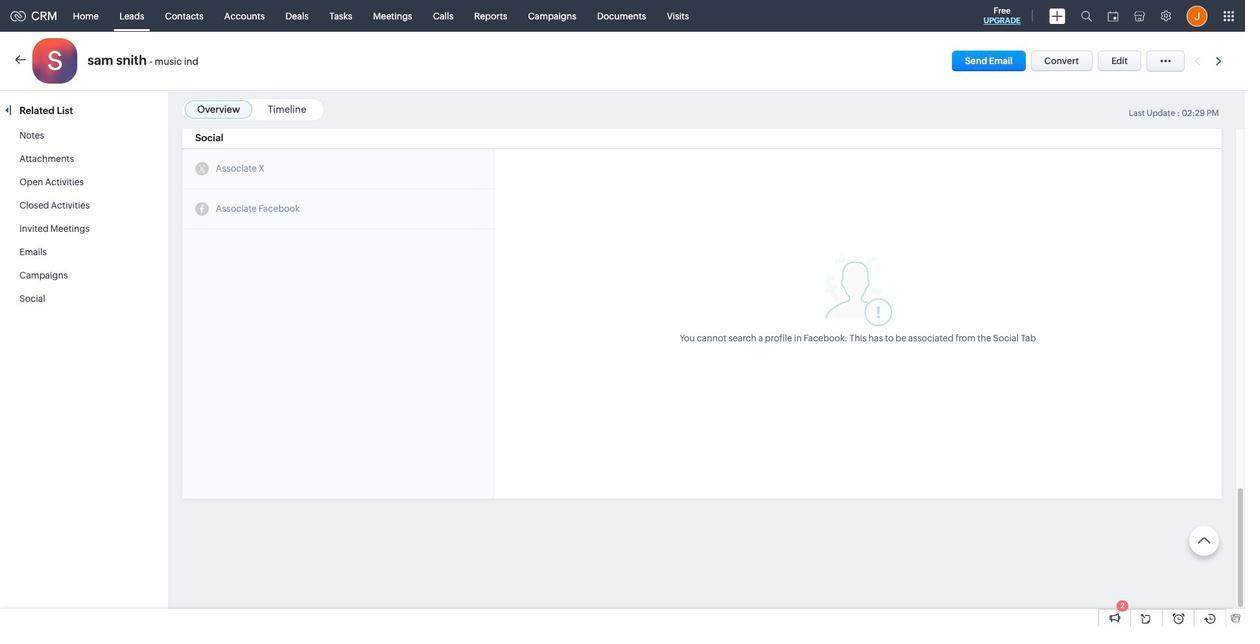 Task type: describe. For each thing, give the bounding box(es) containing it.
logo image
[[10, 11, 26, 21]]

calendar image
[[1108, 11, 1119, 21]]

profile image
[[1187, 6, 1208, 26]]

create menu image
[[1049, 8, 1066, 24]]



Task type: locate. For each thing, give the bounding box(es) containing it.
previous record image
[[1195, 57, 1201, 65]]

search image
[[1081, 10, 1092, 21]]

search element
[[1073, 0, 1100, 32]]

profile element
[[1179, 0, 1215, 31]]

create menu element
[[1042, 0, 1073, 31]]

next record image
[[1216, 57, 1225, 65]]



Task type: vqa. For each thing, say whether or not it's contained in the screenshot.
Calls link
no



